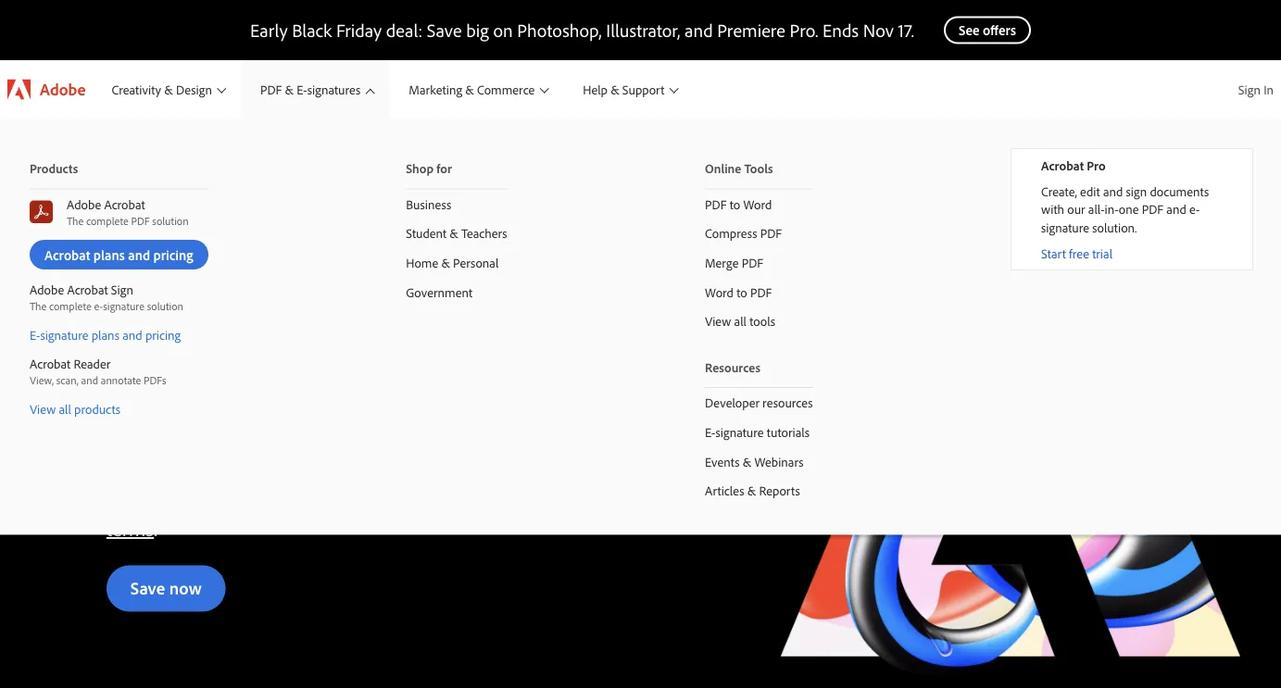 Task type: vqa. For each thing, say whether or not it's contained in the screenshot.
E- related to E-signature tutorials
yes



Task type: describe. For each thing, give the bounding box(es) containing it.
resources heading
[[705, 347, 813, 388]]

one
[[1119, 201, 1139, 217]]

create, edit and sign documents with our all-in-one pdf and e- signature solution.
[[1042, 183, 1210, 236]]

friday for deal:
[[336, 18, 382, 42]]

acrobat reader view, scan, and annotate pdfs
[[30, 356, 166, 387]]

& for articles
[[748, 483, 756, 499]]

ends
[[823, 18, 859, 42]]

& for student
[[450, 225, 459, 242]]

get
[[106, 386, 167, 437]]

complete inside adobe acrobat sign the complete e-signature solution
[[49, 299, 92, 313]]

pro.
[[790, 18, 819, 42]]

see terms link
[[106, 485, 564, 541]]

view for view all tools
[[705, 313, 731, 329]]

25%
[[176, 386, 252, 437]]

start free trial link
[[1042, 245, 1113, 261]]

signature down developer
[[716, 424, 764, 440]]

17.
[[899, 18, 915, 42]]

view for view all products
[[30, 401, 56, 417]]

e- for e-signature plans and pricing
[[30, 327, 40, 343]]

scan,
[[56, 374, 79, 387]]

adobe acrobat sign the complete e-signature solution
[[30, 282, 183, 313]]

student
[[406, 225, 447, 242]]

pdf inside create, edit and sign documents with our all-in-one pdf and e- signature solution.
[[1142, 201, 1164, 217]]

and down documents
[[1167, 201, 1187, 217]]

nov
[[864, 18, 894, 42]]

signature inside adobe acrobat sign the complete e-signature solution
[[103, 299, 145, 313]]

merge pdf
[[705, 255, 764, 271]]

pdf up compress
[[705, 196, 727, 212]]

articles & reports link
[[676, 476, 843, 506]]

see for see terms
[[534, 485, 564, 511]]

creativity & design
[[112, 81, 212, 97]]

tools
[[750, 313, 776, 329]]

in
[[1264, 81, 1274, 97]]

signatures
[[307, 81, 361, 97]]

early black friday deal: save big on photoshop, illustrator, and premiere pro. ends nov 17.
[[250, 18, 915, 42]]

pdf down compress pdf link
[[742, 255, 764, 271]]

merge pdf link
[[676, 248, 843, 277]]

free
[[1069, 245, 1090, 261]]

solution inside adobe acrobat the complete pdf solution
[[152, 214, 189, 228]]

merge
[[705, 255, 739, 271]]

government link
[[376, 277, 537, 307]]

& for marketing
[[465, 81, 474, 97]]

signature up the reader
[[40, 327, 88, 343]]

pdf down pdf to word link
[[761, 225, 782, 242]]

1 vertical spatial save
[[130, 577, 165, 599]]

events
[[705, 453, 740, 470]]

for
[[437, 160, 452, 177]]

signature inside create, edit and sign documents with our all-in-one pdf and e- signature solution.
[[1042, 219, 1090, 236]]

sign
[[1127, 183, 1148, 199]]

adobe for adobe acrobat the complete pdf solution
[[67, 196, 101, 212]]

pdf up tools
[[751, 284, 772, 300]]

reader
[[74, 356, 110, 372]]

and down adobe acrobat sign the complete e-signature solution
[[122, 327, 142, 343]]

acrobat plans and pricing
[[44, 246, 193, 264]]

design
[[176, 81, 212, 97]]

early black friday deal. get 25% off.
[[106, 335, 503, 437]]

events & webinars link
[[676, 447, 843, 476]]

& for home
[[441, 255, 450, 271]]

sign inside button
[[1239, 81, 1261, 97]]

pdf & e-signatures
[[260, 81, 361, 97]]

adobe, inc. image
[[7, 79, 31, 100]]

e- inside adobe acrobat sign the complete e-signature solution
[[94, 299, 103, 313]]

compress
[[705, 225, 758, 242]]

early for early black friday deal. get 25% off.
[[106, 335, 194, 386]]

commerce
[[477, 81, 535, 97]]

marketing & commerce button
[[390, 60, 565, 119]]

compress pdf
[[705, 225, 782, 242]]

see for see offers
[[959, 21, 980, 39]]

pro
[[1087, 158, 1106, 174]]

products
[[30, 160, 78, 177]]

shop
[[406, 160, 434, 177]]

solution.
[[1093, 219, 1138, 236]]

student & teachers
[[406, 225, 508, 242]]

start free trial
[[1042, 245, 1113, 261]]

e- inside pdf & e-signatures 'dropdown button'
[[297, 81, 307, 97]]

view all products
[[30, 401, 121, 417]]

big
[[466, 18, 489, 42]]

terms
[[106, 515, 154, 541]]

1 vertical spatial pricing
[[145, 327, 181, 343]]

acrobat inside adobe acrobat the complete pdf solution
[[104, 196, 145, 212]]

offers
[[983, 21, 1017, 39]]

home & personal
[[406, 255, 499, 271]]

sign in button
[[1231, 67, 1282, 112]]

early for early black friday deal: save big on photoshop, illustrator, and premiere pro. ends nov 17.
[[250, 18, 288, 42]]

save now
[[130, 577, 202, 599]]

off.
[[261, 386, 314, 437]]

support
[[623, 81, 665, 97]]

personal
[[453, 255, 499, 271]]

view all tools
[[705, 313, 776, 329]]

and down adobe acrobat the complete pdf solution at the left top of the page
[[128, 246, 150, 264]]

& for help
[[611, 81, 620, 97]]

0 vertical spatial plans
[[93, 246, 125, 264]]

see offers
[[959, 21, 1017, 39]]

articles
[[705, 483, 745, 499]]

1 horizontal spatial save
[[427, 18, 462, 42]]

premiere
[[718, 18, 786, 42]]

marketing
[[409, 81, 462, 97]]

student & teachers link
[[376, 219, 537, 248]]

word to pdf
[[705, 284, 772, 300]]

now
[[169, 577, 202, 599]]

adobe acrobat the complete pdf solution
[[67, 196, 189, 228]]

view all tools link
[[676, 307, 843, 336]]

illustrator,
[[606, 18, 681, 42]]



Task type: locate. For each thing, give the bounding box(es) containing it.
to for pdf
[[730, 196, 741, 212]]

0 vertical spatial early
[[250, 18, 288, 42]]

& right help
[[611, 81, 620, 97]]

products heading
[[30, 148, 208, 190]]

creativity
[[112, 81, 161, 97]]

home
[[406, 255, 438, 271]]

see offers link
[[944, 16, 1032, 44]]

pricing up pdfs
[[145, 327, 181, 343]]

view inside view all tools link
[[705, 313, 731, 329]]

word inside pdf to word link
[[744, 196, 772, 212]]

view down view,
[[30, 401, 56, 417]]

& right marketing
[[465, 81, 474, 97]]

0 vertical spatial solution
[[152, 214, 189, 228]]

acrobat
[[1042, 158, 1084, 174], [104, 196, 145, 212], [44, 246, 90, 264], [67, 282, 108, 298], [30, 356, 71, 372]]

0 vertical spatial view
[[705, 313, 731, 329]]

signature down our
[[1042, 219, 1090, 236]]

pdf up "acrobat plans and pricing" link
[[131, 214, 150, 228]]

pdf to word
[[705, 196, 772, 212]]

solution up "acrobat plans and pricing" link
[[152, 214, 189, 228]]

adobe inside adobe link
[[40, 79, 86, 100]]

1 vertical spatial e-
[[30, 327, 40, 343]]

1 vertical spatial all
[[59, 401, 71, 417]]

adobe inside adobe acrobat sign the complete e-signature solution
[[30, 282, 64, 298]]

e- inside e-signature plans and pricing link
[[30, 327, 40, 343]]

and left premiere
[[685, 18, 713, 42]]

view inside view all products link
[[30, 401, 56, 417]]

pdfs
[[144, 374, 166, 387]]

acrobat inside adobe acrobat sign the complete e-signature solution
[[67, 282, 108, 298]]

compress pdf link
[[676, 219, 843, 248]]

black for get
[[203, 335, 296, 386]]

business link
[[376, 190, 537, 219]]

adobe for adobe acrobat sign the complete e-signature solution
[[30, 282, 64, 298]]

0 horizontal spatial view
[[30, 401, 56, 417]]

online tools heading
[[705, 148, 813, 190]]

pdf & e-signatures button
[[242, 60, 390, 119]]

see
[[959, 21, 980, 39], [534, 485, 564, 511]]

e-
[[297, 81, 307, 97], [30, 327, 40, 343], [705, 424, 716, 440]]

to up view all tools on the top right of page
[[737, 284, 748, 300]]

1 vertical spatial adobe
[[67, 196, 101, 212]]

0 horizontal spatial e-
[[94, 299, 103, 313]]

black up pdf & e-signatures
[[292, 18, 332, 42]]

with
[[1042, 201, 1065, 217]]

acrobat inside acrobat reader view, scan, and annotate pdfs
[[30, 356, 71, 372]]

main element
[[0, 60, 1282, 535]]

&
[[164, 81, 173, 97], [285, 81, 294, 97], [465, 81, 474, 97], [611, 81, 620, 97], [450, 225, 459, 242], [441, 255, 450, 271], [743, 453, 752, 470], [748, 483, 756, 499]]

articles & reports
[[705, 483, 800, 499]]

acrobat for reader
[[30, 356, 71, 372]]

0 vertical spatial black
[[292, 18, 332, 42]]

pdf left signatures
[[260, 81, 282, 97]]

government
[[406, 284, 473, 300]]

e- inside create, edit and sign documents with our all-in-one pdf and e- signature solution.
[[1190, 201, 1200, 217]]

events & webinars
[[705, 453, 804, 470]]

1 horizontal spatial e-
[[297, 81, 307, 97]]

resources
[[763, 395, 813, 411]]

and up "in-"
[[1104, 183, 1124, 199]]

1 vertical spatial word
[[705, 284, 734, 300]]

1 horizontal spatial the
[[67, 214, 84, 228]]

black inside early black friday deal. get 25% off.
[[203, 335, 296, 386]]

in-
[[1105, 201, 1119, 217]]

webinars
[[755, 453, 804, 470]]

& inside student & teachers link
[[450, 225, 459, 242]]

1 vertical spatial e-
[[94, 299, 103, 313]]

0 vertical spatial save
[[427, 18, 462, 42]]

documents
[[1151, 183, 1210, 199]]

acrobat down products heading
[[104, 196, 145, 212]]

2 horizontal spatial e-
[[705, 424, 716, 440]]

& left signatures
[[285, 81, 294, 97]]

1 vertical spatial to
[[737, 284, 748, 300]]

0 horizontal spatial sign
[[111, 282, 133, 298]]

early inside early black friday deal. get 25% off.
[[106, 335, 194, 386]]

1 vertical spatial black
[[203, 335, 296, 386]]

the
[[67, 214, 84, 228], [30, 299, 47, 313]]

e- for e-signature tutorials
[[705, 424, 716, 440]]

adobe down products
[[67, 196, 101, 212]]

acrobat up view,
[[30, 356, 71, 372]]

0 horizontal spatial save
[[130, 577, 165, 599]]

1 vertical spatial the
[[30, 299, 47, 313]]

and down the reader
[[81, 374, 98, 387]]

the up e-signature plans and pricing
[[30, 299, 47, 313]]

start
[[1042, 245, 1066, 261]]

& inside "events & webinars" 'link'
[[743, 453, 752, 470]]

0 vertical spatial friday
[[336, 18, 382, 42]]

adobe for adobe
[[40, 79, 86, 100]]

reports
[[759, 483, 800, 499]]

tools
[[745, 160, 774, 177]]

1 vertical spatial complete
[[49, 299, 92, 313]]

word down merge
[[705, 284, 734, 300]]

and inside acrobat reader view, scan, and annotate pdfs
[[81, 374, 98, 387]]

developer resources link
[[676, 388, 843, 418]]

resources
[[705, 359, 761, 375]]

deal.
[[420, 335, 503, 386]]

marketing & commerce
[[409, 81, 535, 97]]

1 vertical spatial view
[[30, 401, 56, 417]]

0 horizontal spatial all
[[59, 401, 71, 417]]

adobe up e-signature plans and pricing
[[30, 282, 64, 298]]

adobe right the adobe, inc. icon
[[40, 79, 86, 100]]

photoshop,
[[517, 18, 602, 42]]

creativity & design button
[[93, 60, 242, 119]]

1 horizontal spatial early
[[250, 18, 288, 42]]

black for save
[[292, 18, 332, 42]]

business
[[406, 196, 452, 212]]

friday for deal.
[[305, 335, 411, 386]]

all left tools
[[734, 313, 747, 329]]

e- inside e-signature tutorials link
[[705, 424, 716, 440]]

shop for
[[406, 160, 452, 177]]

friday inside early black friday deal. get 25% off.
[[305, 335, 411, 386]]

plans up adobe acrobat sign the complete e-signature solution
[[93, 246, 125, 264]]

black
[[292, 18, 332, 42], [203, 335, 296, 386]]

acrobat for plans
[[44, 246, 90, 264]]

solution inside adobe acrobat sign the complete e-signature solution
[[147, 299, 183, 313]]

& right the articles
[[748, 483, 756, 499]]

0 vertical spatial to
[[730, 196, 741, 212]]

& right events
[[743, 453, 752, 470]]

0 vertical spatial sign
[[1239, 81, 1261, 97]]

1 vertical spatial see
[[534, 485, 564, 511]]

products
[[74, 401, 121, 417]]

1 vertical spatial early
[[106, 335, 194, 386]]

0 horizontal spatial e-
[[30, 327, 40, 343]]

view down word to pdf
[[705, 313, 731, 329]]

the up "acrobat plans and pricing" link
[[67, 214, 84, 228]]

sign down "acrobat plans and pricing" link
[[111, 282, 133, 298]]

acrobat plans and pricing link
[[30, 240, 208, 270]]

acrobat pro
[[1042, 158, 1106, 174]]

all-
[[1089, 201, 1105, 217]]

e-signature tutorials
[[705, 424, 810, 440]]

friday
[[336, 18, 382, 42], [305, 335, 411, 386]]

deal:
[[386, 18, 423, 42]]

0 vertical spatial adobe
[[40, 79, 86, 100]]

save left big
[[427, 18, 462, 42]]

tutorials
[[767, 424, 810, 440]]

1 horizontal spatial all
[[734, 313, 747, 329]]

early black friday deal. get 25% off. image
[[106, 253, 324, 313]]

2 vertical spatial adobe
[[30, 282, 64, 298]]

sign in
[[1239, 81, 1274, 97]]

pricing
[[153, 246, 193, 264], [145, 327, 181, 343]]

black down the early black friday deal. get 25% off. image
[[203, 335, 296, 386]]

0 vertical spatial e-
[[297, 81, 307, 97]]

e-signature tutorials link
[[676, 418, 843, 447]]

& inside pdf & e-signatures 'dropdown button'
[[285, 81, 294, 97]]

create,
[[1042, 183, 1078, 199]]

0 vertical spatial e-
[[1190, 201, 1200, 217]]

help & support
[[583, 81, 665, 97]]

complete inside adobe acrobat the complete pdf solution
[[86, 214, 129, 228]]

developer resources
[[705, 395, 813, 411]]

view,
[[30, 374, 54, 387]]

acrobat up adobe acrobat sign the complete e-signature solution
[[44, 246, 90, 264]]

0 vertical spatial all
[[734, 313, 747, 329]]

& inside the help & support 'dropdown button'
[[611, 81, 620, 97]]

1 vertical spatial sign
[[111, 282, 133, 298]]

0 vertical spatial pricing
[[153, 246, 193, 264]]

view all products link
[[0, 394, 238, 423]]

adobe link
[[0, 60, 93, 119]]

0 horizontal spatial see
[[534, 485, 564, 511]]

pdf inside adobe acrobat the complete pdf solution
[[131, 214, 150, 228]]

& left design
[[164, 81, 173, 97]]

pdf inside 'dropdown button'
[[260, 81, 282, 97]]

solution up e-signature plans and pricing link
[[147, 299, 183, 313]]

on
[[493, 18, 513, 42]]

& right student
[[450, 225, 459, 242]]

all for tools
[[734, 313, 747, 329]]

and
[[685, 18, 713, 42], [1104, 183, 1124, 199], [1167, 201, 1187, 217], [128, 246, 150, 264], [122, 327, 142, 343], [81, 374, 98, 387]]

online tools
[[705, 160, 774, 177]]

complete up e-signature plans and pricing
[[49, 299, 92, 313]]

e-signature plans and pricing link
[[0, 320, 238, 349]]

& inside marketing & commerce popup button
[[465, 81, 474, 97]]

0 vertical spatial the
[[67, 214, 84, 228]]

trial
[[1093, 245, 1113, 261]]

.
[[154, 515, 158, 541]]

pricing down adobe acrobat the complete pdf solution at the left top of the page
[[153, 246, 193, 264]]

2 vertical spatial e-
[[705, 424, 716, 440]]

0 horizontal spatial word
[[705, 284, 734, 300]]

word up compress pdf link
[[744, 196, 772, 212]]

save left 'now'
[[130, 577, 165, 599]]

online
[[705, 160, 742, 177]]

1 horizontal spatial word
[[744, 196, 772, 212]]

the inside adobe acrobat the complete pdf solution
[[67, 214, 84, 228]]

help & support button
[[565, 60, 694, 119]]

complete up "acrobat plans and pricing" link
[[86, 214, 129, 228]]

& for creativity
[[164, 81, 173, 97]]

acrobat up 'create,'
[[1042, 158, 1084, 174]]

our
[[1068, 201, 1086, 217]]

adobe inside adobe acrobat the complete pdf solution
[[67, 196, 101, 212]]

& inside creativity & design dropdown button
[[164, 81, 173, 97]]

pdf to word link
[[676, 190, 843, 219]]

all for products
[[59, 401, 71, 417]]

pdf
[[260, 81, 282, 97], [705, 196, 727, 212], [1142, 201, 1164, 217], [131, 214, 150, 228], [761, 225, 782, 242], [742, 255, 764, 271], [751, 284, 772, 300]]

1 vertical spatial friday
[[305, 335, 411, 386]]

all down scan,
[[59, 401, 71, 417]]

1 horizontal spatial sign
[[1239, 81, 1261, 97]]

acrobat down "acrobat plans and pricing" link
[[67, 282, 108, 298]]

plans up the reader
[[91, 327, 120, 343]]

word inside word to pdf link
[[705, 284, 734, 300]]

& inside articles & reports link
[[748, 483, 756, 499]]

teachers
[[462, 225, 508, 242]]

1 vertical spatial solution
[[147, 299, 183, 313]]

0 horizontal spatial the
[[30, 299, 47, 313]]

to up compress
[[730, 196, 741, 212]]

edit
[[1081, 183, 1101, 199]]

1 horizontal spatial e-
[[1190, 201, 1200, 217]]

acrobat for pro
[[1042, 158, 1084, 174]]

pdf right one
[[1142, 201, 1164, 217]]

0 vertical spatial see
[[959, 21, 980, 39]]

sign left 'in' at top
[[1239, 81, 1261, 97]]

to for word
[[737, 284, 748, 300]]

shop for heading
[[406, 148, 508, 190]]

e- down documents
[[1190, 201, 1200, 217]]

0 vertical spatial complete
[[86, 214, 129, 228]]

& right home
[[441, 255, 450, 271]]

0 vertical spatial word
[[744, 196, 772, 212]]

the inside adobe acrobat sign the complete e-signature solution
[[30, 299, 47, 313]]

e-signature plans and pricing
[[30, 327, 181, 343]]

& for events
[[743, 453, 752, 470]]

e- up e-signature plans and pricing
[[94, 299, 103, 313]]

1 horizontal spatial view
[[705, 313, 731, 329]]

0 horizontal spatial early
[[106, 335, 194, 386]]

sign inside adobe acrobat sign the complete e-signature solution
[[111, 282, 133, 298]]

see inside see terms
[[534, 485, 564, 511]]

word to pdf link
[[676, 277, 843, 307]]

see terms
[[106, 485, 564, 541]]

word
[[744, 196, 772, 212], [705, 284, 734, 300]]

1 horizontal spatial see
[[959, 21, 980, 39]]

help
[[583, 81, 608, 97]]

1 vertical spatial plans
[[91, 327, 120, 343]]

home & personal link
[[376, 248, 537, 277]]

signature up e-signature plans and pricing link
[[103, 299, 145, 313]]

& for pdf
[[285, 81, 294, 97]]

& inside 'home & personal' 'link'
[[441, 255, 450, 271]]



